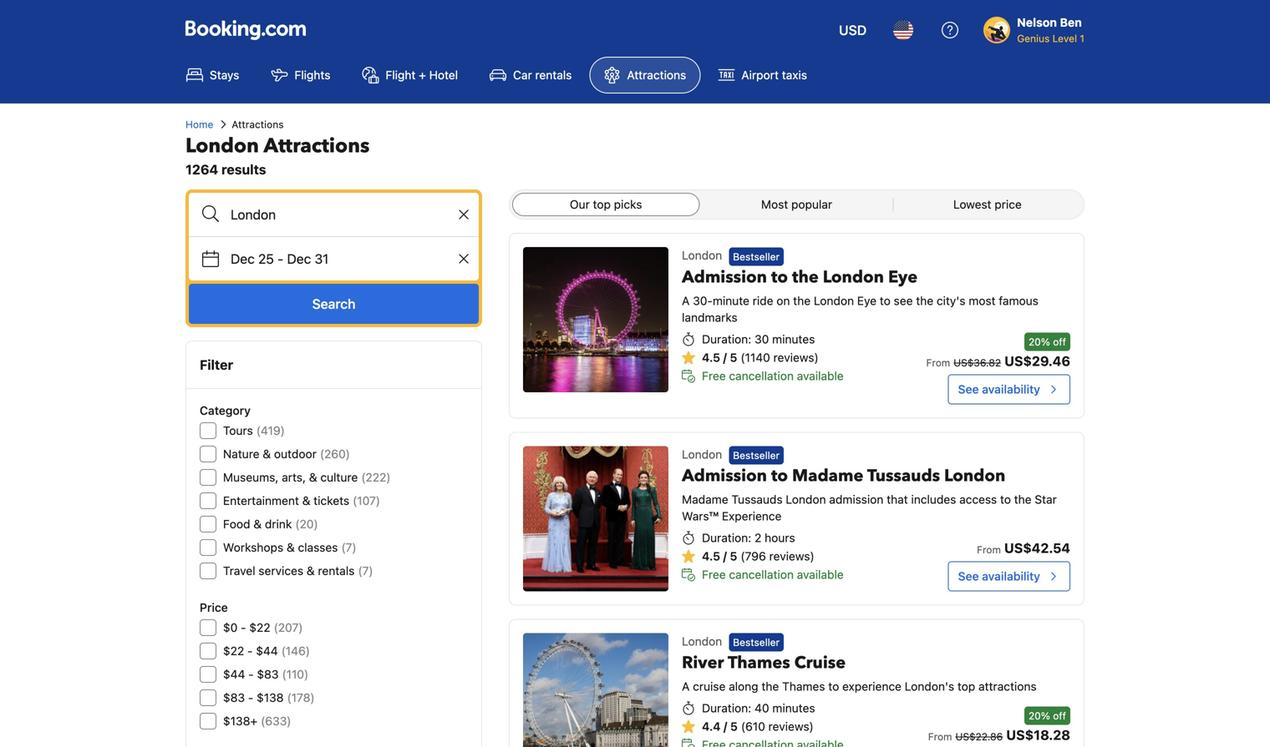 Task type: locate. For each thing, give the bounding box(es) containing it.
nature
[[223, 447, 260, 461]]

along
[[729, 680, 758, 694]]

$83 - $138 (178)
[[223, 691, 315, 705]]

the inside admission to madame tussauds london madame tussauds london admission that includes access to the star wars™ experience
[[1014, 493, 1032, 507]]

availability
[[982, 383, 1040, 396], [982, 570, 1040, 584]]

0 horizontal spatial rentals
[[318, 564, 355, 578]]

1 free from the top
[[702, 369, 726, 383]]

admission inside admission to madame tussauds london madame tussauds london admission that includes access to the star wars™ experience
[[682, 465, 767, 488]]

2 available from the top
[[797, 568, 844, 582]]

$138+
[[223, 715, 257, 729]]

food
[[223, 518, 250, 531]]

$22 up $22 - $44 (146)
[[249, 621, 270, 635]]

2 20% off from the top
[[1029, 711, 1066, 722]]

4.5
[[702, 351, 720, 365], [702, 550, 720, 564]]

available down 4.5 / 5 (796 reviews)
[[797, 568, 844, 582]]

0 vertical spatial 5
[[730, 351, 737, 365]]

2 / from the top
[[723, 550, 727, 564]]

& for drink
[[253, 518, 262, 531]]

duration: 40 minutes
[[702, 702, 815, 716]]

0 horizontal spatial (7)
[[341, 541, 357, 555]]

1 minutes from the top
[[772, 332, 815, 346]]

attractions link
[[589, 57, 700, 94]]

classes
[[298, 541, 338, 555]]

free cancellation available for the
[[702, 369, 844, 383]]

see down from us$42.54
[[958, 570, 979, 584]]

2 a from the top
[[682, 680, 690, 694]]

1 horizontal spatial tussauds
[[867, 465, 940, 488]]

a left 30-
[[682, 294, 690, 308]]

the up 40
[[762, 680, 779, 694]]

0 vertical spatial duration:
[[702, 332, 751, 346]]

1 horizontal spatial rentals
[[535, 68, 572, 82]]

2 vertical spatial bestseller
[[733, 637, 780, 649]]

$0 - $22 (207)
[[223, 621, 303, 635]]

dec left the '25'
[[231, 251, 255, 267]]

(7) down (107)
[[358, 564, 373, 578]]

cancellation for madame
[[729, 568, 794, 582]]

$44 down $22 - $44 (146)
[[223, 668, 245, 682]]

25
[[258, 251, 274, 267]]

2 bestseller from the top
[[733, 450, 780, 462]]

20% up us$29.46
[[1029, 336, 1050, 348]]

30-
[[693, 294, 713, 308]]

off for us$18.28
[[1053, 711, 1066, 722]]

duration: up 4.4 at the bottom right
[[702, 702, 751, 716]]

/ for admission to the london eye
[[723, 351, 727, 365]]

1 vertical spatial $22
[[223, 645, 244, 658]]

1 bestseller from the top
[[733, 251, 780, 263]]

& up (20)
[[302, 494, 310, 508]]

0 vertical spatial 4.5
[[702, 351, 720, 365]]

off up 'us$18.28'
[[1053, 711, 1066, 722]]

1 vertical spatial 4.5
[[702, 550, 720, 564]]

0 vertical spatial a
[[682, 294, 690, 308]]

1 vertical spatial off
[[1053, 711, 1066, 722]]

& for tickets
[[302, 494, 310, 508]]

1 cancellation from the top
[[729, 369, 794, 383]]

1 vertical spatial rentals
[[318, 564, 355, 578]]

most
[[969, 294, 996, 308]]

availability down from us$36.82 us$29.46 at the top right of page
[[982, 383, 1040, 396]]

1 horizontal spatial eye
[[888, 266, 918, 289]]

from inside the from us$22.86 us$18.28
[[928, 731, 952, 743]]

1 see availability from the top
[[958, 383, 1040, 396]]

see down "us$36.82"
[[958, 383, 979, 396]]

1 duration: from the top
[[702, 332, 751, 346]]

- down $22 - $44 (146)
[[248, 668, 254, 682]]

2 see availability from the top
[[958, 570, 1040, 584]]

- down $0 - $22 (207) at the bottom
[[247, 645, 253, 658]]

& down (419)
[[263, 447, 271, 461]]

admission up 'minute' at top right
[[682, 266, 767, 289]]

from inside from us$42.54
[[977, 544, 1001, 556]]

0 vertical spatial free
[[702, 369, 726, 383]]

20% up 'us$18.28'
[[1029, 711, 1050, 722]]

1 vertical spatial (7)
[[358, 564, 373, 578]]

bestseller up ride
[[733, 251, 780, 263]]

2 vertical spatial 5
[[730, 720, 738, 734]]

0 horizontal spatial $83
[[223, 691, 245, 705]]

cancellation for the
[[729, 369, 794, 383]]

2 free from the top
[[702, 568, 726, 582]]

reviews) down 40
[[768, 720, 814, 734]]

/ left (796
[[723, 550, 727, 564]]

1 vertical spatial madame
[[682, 493, 728, 507]]

(610
[[741, 720, 765, 734]]

free
[[702, 369, 726, 383], [702, 568, 726, 582]]

1 off from the top
[[1053, 336, 1066, 348]]

- left $138
[[248, 691, 253, 705]]

(7)
[[341, 541, 357, 555], [358, 564, 373, 578]]

search
[[312, 296, 356, 312]]

- for $44
[[247, 645, 253, 658]]

culture
[[320, 471, 358, 485]]

1 a from the top
[[682, 294, 690, 308]]

river
[[682, 652, 724, 675]]

madame up admission
[[792, 465, 863, 488]]

2 vertical spatial /
[[724, 720, 727, 734]]

availability down from us$42.54
[[982, 570, 1040, 584]]

1 available from the top
[[797, 369, 844, 383]]

popular
[[791, 198, 832, 211]]

from left "us$36.82"
[[926, 357, 950, 369]]

1 vertical spatial free cancellation available
[[702, 568, 844, 582]]

0 vertical spatial minutes
[[772, 332, 815, 346]]

1264
[[186, 162, 218, 178]]

tussauds up that at the bottom of the page
[[867, 465, 940, 488]]

admission up "wars™"
[[682, 465, 767, 488]]

1 vertical spatial free
[[702, 568, 726, 582]]

reviews)
[[773, 351, 819, 365], [769, 550, 814, 564], [768, 720, 814, 734]]

-
[[277, 251, 284, 267], [241, 621, 246, 635], [247, 645, 253, 658], [248, 668, 254, 682], [248, 691, 253, 705]]

2 4.5 from the top
[[702, 550, 720, 564]]

1 vertical spatial thames
[[782, 680, 825, 694]]

& left drink in the left of the page
[[253, 518, 262, 531]]

2 off from the top
[[1053, 711, 1066, 722]]

- right $0 at the bottom left of the page
[[241, 621, 246, 635]]

1 vertical spatial available
[[797, 568, 844, 582]]

0 vertical spatial bestseller
[[733, 251, 780, 263]]

/ right 4.4 at the bottom right
[[724, 720, 727, 734]]

0 vertical spatial availability
[[982, 383, 1040, 396]]

thames
[[728, 652, 790, 675], [782, 680, 825, 694]]

free cancellation available down 4.5 / 5 (796 reviews)
[[702, 568, 844, 582]]

usd
[[839, 22, 867, 38]]

experience
[[722, 510, 782, 524]]

admission
[[829, 493, 884, 507]]

level
[[1053, 33, 1077, 44]]

5 left (1140
[[730, 351, 737, 365]]

2 vertical spatial from
[[928, 731, 952, 743]]

1 vertical spatial duration:
[[702, 532, 751, 545]]

see availability down from us$42.54
[[958, 570, 1040, 584]]

0 vertical spatial top
[[593, 198, 611, 211]]

your account menu nelson ben genius level 1 element
[[984, 8, 1091, 46]]

4.5 down "wars™"
[[702, 550, 720, 564]]

- for $83
[[248, 668, 254, 682]]

&
[[263, 447, 271, 461], [309, 471, 317, 485], [302, 494, 310, 508], [253, 518, 262, 531], [287, 541, 295, 555], [307, 564, 315, 578]]

& for outdoor
[[263, 447, 271, 461]]

most popular
[[761, 198, 832, 211]]

5 left (610
[[730, 720, 738, 734]]

from us$22.86 us$18.28
[[928, 728, 1070, 744]]

duration: for admission to the london eye
[[702, 332, 751, 346]]

minutes right "30"
[[772, 332, 815, 346]]

to inside river thames cruise a cruise along the thames to experience london's top attractions
[[828, 680, 839, 694]]

rentals down classes
[[318, 564, 355, 578]]

1 vertical spatial admission
[[682, 465, 767, 488]]

0 vertical spatial thames
[[728, 652, 790, 675]]

dec left 31
[[287, 251, 311, 267]]

$22 - $44 (146)
[[223, 645, 310, 658]]

see for eye
[[958, 383, 979, 396]]

a
[[682, 294, 690, 308], [682, 680, 690, 694]]

admission inside admission to the london eye a 30-minute ride on the london eye to see the city's most famous landmarks
[[682, 266, 767, 289]]

1 vertical spatial see availability
[[958, 570, 1040, 584]]

travel
[[223, 564, 255, 578]]

2 20% from the top
[[1029, 711, 1050, 722]]

1 vertical spatial attractions
[[232, 119, 284, 130]]

2 cancellation from the top
[[729, 568, 794, 582]]

see availability for eye
[[958, 383, 1040, 396]]

duration: left 2
[[702, 532, 751, 545]]

0 vertical spatial $83
[[257, 668, 279, 682]]

price
[[995, 198, 1022, 211]]

1 5 from the top
[[730, 351, 737, 365]]

airport
[[741, 68, 779, 82]]

1 horizontal spatial $22
[[249, 621, 270, 635]]

- for $22
[[241, 621, 246, 635]]

cancellation down 4.5 / 5 (796 reviews)
[[729, 568, 794, 582]]

1 vertical spatial top
[[958, 680, 975, 694]]

0 vertical spatial $22
[[249, 621, 270, 635]]

1 vertical spatial cancellation
[[729, 568, 794, 582]]

2 5 from the top
[[730, 550, 737, 564]]

0 vertical spatial see
[[958, 383, 979, 396]]

1 availability from the top
[[982, 383, 1040, 396]]

1 vertical spatial bestseller
[[733, 450, 780, 462]]

eye left see
[[857, 294, 877, 308]]

minutes right 40
[[772, 702, 815, 716]]

1 vertical spatial see
[[958, 570, 979, 584]]

from left us$22.86
[[928, 731, 952, 743]]

tussauds
[[867, 465, 940, 488], [732, 493, 783, 507]]

20% off up 'us$18.28'
[[1029, 711, 1066, 722]]

to left see
[[880, 294, 891, 308]]

available down 4.5 / 5 (1140 reviews)
[[797, 369, 844, 383]]

1 horizontal spatial dec
[[287, 251, 311, 267]]

0 vertical spatial from
[[926, 357, 950, 369]]

us$42.54
[[1004, 540, 1070, 556]]

0 horizontal spatial $44
[[223, 668, 245, 682]]

3 duration: from the top
[[702, 702, 751, 716]]

from left us$42.54
[[977, 544, 1001, 556]]

1 free cancellation available from the top
[[702, 369, 844, 383]]

1 horizontal spatial madame
[[792, 465, 863, 488]]

free down 4.5 / 5 (1140 reviews)
[[702, 369, 726, 383]]

0 vertical spatial /
[[723, 351, 727, 365]]

0 vertical spatial admission
[[682, 266, 767, 289]]

$0
[[223, 621, 238, 635]]

from
[[926, 357, 950, 369], [977, 544, 1001, 556], [928, 731, 952, 743]]

3 bestseller from the top
[[733, 637, 780, 649]]

1 / from the top
[[723, 351, 727, 365]]

0 vertical spatial reviews)
[[773, 351, 819, 365]]

to
[[771, 266, 788, 289], [880, 294, 891, 308], [771, 465, 788, 488], [1000, 493, 1011, 507], [828, 680, 839, 694]]

drink
[[265, 518, 292, 531]]

hours
[[765, 532, 795, 545]]

$83 up $83 - $138 (178)
[[257, 668, 279, 682]]

1 vertical spatial eye
[[857, 294, 877, 308]]

1 vertical spatial /
[[723, 550, 727, 564]]

reviews) down hours
[[769, 550, 814, 564]]

(260)
[[320, 447, 350, 461]]

1 vertical spatial 5
[[730, 550, 737, 564]]

madame up "wars™"
[[682, 493, 728, 507]]

reviews) right (1140
[[773, 351, 819, 365]]

availability for admission to madame tussauds london
[[982, 570, 1040, 584]]

0 vertical spatial cancellation
[[729, 369, 794, 383]]

duration: 2 hours
[[702, 532, 795, 545]]

cancellation down 4.5 / 5 (1140 reviews)
[[729, 369, 794, 383]]

20% off up us$29.46
[[1029, 336, 1066, 348]]

1 admission from the top
[[682, 266, 767, 289]]

to right access
[[1000, 493, 1011, 507]]

2 free cancellation available from the top
[[702, 568, 844, 582]]

2 minutes from the top
[[772, 702, 815, 716]]

entertainment & tickets (107)
[[223, 494, 380, 508]]

the right on
[[793, 294, 811, 308]]

0 vertical spatial $44
[[256, 645, 278, 658]]

us$36.82
[[954, 357, 1001, 369]]

rentals right car
[[535, 68, 572, 82]]

/ for admission to madame tussauds london
[[723, 550, 727, 564]]

Where are you going? search field
[[189, 193, 479, 236]]

& up travel services & rentals (7)
[[287, 541, 295, 555]]

tussauds up experience
[[732, 493, 783, 507]]

nelson ben genius level 1
[[1017, 15, 1085, 44]]

1 vertical spatial tussauds
[[732, 493, 783, 507]]

2 duration: from the top
[[702, 532, 751, 545]]

outdoor
[[274, 447, 317, 461]]

attractions inside london attractions 1264 results
[[264, 132, 370, 160]]

20% for us$18.28
[[1029, 711, 1050, 722]]

0 vertical spatial available
[[797, 369, 844, 383]]

1 vertical spatial 20%
[[1029, 711, 1050, 722]]

admission to the london eye image
[[523, 247, 669, 393]]

1 vertical spatial a
[[682, 680, 690, 694]]

a inside river thames cruise a cruise along the thames to experience london's top attractions
[[682, 680, 690, 694]]

0 horizontal spatial madame
[[682, 493, 728, 507]]

(7) right classes
[[341, 541, 357, 555]]

1 4.5 from the top
[[702, 351, 720, 365]]

0 vertical spatial off
[[1053, 336, 1066, 348]]

food & drink (20)
[[223, 518, 318, 531]]

see availability
[[958, 383, 1040, 396], [958, 570, 1040, 584]]

0 vertical spatial 20% off
[[1029, 336, 1066, 348]]

duration: for river thames cruise
[[702, 702, 751, 716]]

search button
[[189, 284, 479, 324]]

river thames cruise image
[[523, 634, 669, 748]]

1 vertical spatial $44
[[223, 668, 245, 682]]

2 see from the top
[[958, 570, 979, 584]]

eye up see
[[888, 266, 918, 289]]

from inside from us$36.82 us$29.46
[[926, 357, 950, 369]]

bestseller for cruise
[[733, 637, 780, 649]]

1 see from the top
[[958, 383, 979, 396]]

1 vertical spatial availability
[[982, 570, 1040, 584]]

to down the cruise
[[828, 680, 839, 694]]

1 vertical spatial from
[[977, 544, 1001, 556]]

1 20% off from the top
[[1029, 336, 1066, 348]]

0 horizontal spatial $22
[[223, 645, 244, 658]]

us$29.46
[[1004, 353, 1070, 369]]

a left cruise
[[682, 680, 690, 694]]

bestseller up experience
[[733, 450, 780, 462]]

1 horizontal spatial $44
[[256, 645, 278, 658]]

home link
[[186, 117, 213, 132]]

bestseller for madame
[[733, 450, 780, 462]]

1 vertical spatial minutes
[[772, 702, 815, 716]]

3 5 from the top
[[730, 720, 738, 734]]

2 vertical spatial reviews)
[[768, 720, 814, 734]]

duration: 30 minutes
[[702, 332, 815, 346]]

/
[[723, 351, 727, 365], [723, 550, 727, 564], [724, 720, 727, 734]]

thames down the cruise
[[782, 680, 825, 694]]

1 vertical spatial reviews)
[[769, 550, 814, 564]]

minutes for cruise
[[772, 702, 815, 716]]

1 horizontal spatial top
[[958, 680, 975, 694]]

flight + hotel link
[[348, 57, 472, 94]]

0 vertical spatial rentals
[[535, 68, 572, 82]]

0 vertical spatial tussauds
[[867, 465, 940, 488]]

workshops
[[223, 541, 283, 555]]

$83 up "$138+"
[[223, 691, 245, 705]]

0 vertical spatial free cancellation available
[[702, 369, 844, 383]]

rentals inside car rentals link
[[535, 68, 572, 82]]

famous
[[999, 294, 1039, 308]]

free down 4.5 / 5 (796 reviews)
[[702, 568, 726, 582]]

off up us$29.46
[[1053, 336, 1066, 348]]

1 vertical spatial 20% off
[[1029, 711, 1066, 722]]

thames up the along
[[728, 652, 790, 675]]

booking.com image
[[186, 20, 306, 40]]

0 horizontal spatial dec
[[231, 251, 255, 267]]

top right london's
[[958, 680, 975, 694]]

3 / from the top
[[724, 720, 727, 734]]

4.5 down landmarks
[[702, 351, 720, 365]]

dec
[[231, 251, 255, 267], [287, 251, 311, 267]]

5 left (796
[[730, 550, 737, 564]]

$44
[[256, 645, 278, 658], [223, 668, 245, 682]]

flights link
[[257, 57, 345, 94]]

bestseller up the along
[[733, 637, 780, 649]]

2 vertical spatial attractions
[[264, 132, 370, 160]]

0 vertical spatial 20%
[[1029, 336, 1050, 348]]

1 20% from the top
[[1029, 336, 1050, 348]]

2 availability from the top
[[982, 570, 1040, 584]]

$22 down $0 at the bottom left of the page
[[223, 645, 244, 658]]

$44 up the $44 - $83 (110)
[[256, 645, 278, 658]]

the left the star
[[1014, 493, 1032, 507]]

2 vertical spatial duration:
[[702, 702, 751, 716]]

results
[[221, 162, 266, 178]]

30
[[755, 332, 769, 346]]

available for madame
[[797, 568, 844, 582]]

(796
[[741, 550, 766, 564]]

rentals
[[535, 68, 572, 82], [318, 564, 355, 578]]

0 vertical spatial see availability
[[958, 383, 1040, 396]]

london
[[186, 132, 259, 160], [682, 249, 722, 262], [823, 266, 884, 289], [814, 294, 854, 308], [682, 448, 722, 462], [944, 465, 1005, 488], [786, 493, 826, 507], [682, 635, 722, 649]]

tours
[[223, 424, 253, 438]]

duration: down landmarks
[[702, 332, 751, 346]]

2 admission from the top
[[682, 465, 767, 488]]

see availability down from us$36.82 us$29.46 at the top right of page
[[958, 383, 1040, 396]]

free cancellation available down 4.5 / 5 (1140 reviews)
[[702, 369, 844, 383]]

/ left (1140
[[723, 351, 727, 365]]

top right our
[[593, 198, 611, 211]]

see
[[894, 294, 913, 308]]



Task type: vqa. For each thing, say whether or not it's contained in the screenshot.
reviews)
yes



Task type: describe. For each thing, give the bounding box(es) containing it.
to up experience
[[771, 465, 788, 488]]

admission to madame tussauds london madame tussauds london admission that includes access to the star wars™ experience
[[682, 465, 1057, 524]]

arts,
[[282, 471, 306, 485]]

4.5 for admission to madame tussauds london
[[702, 550, 720, 564]]

admission for admission to madame tussauds london
[[682, 465, 767, 488]]

entertainment
[[223, 494, 299, 508]]

0 vertical spatial eye
[[888, 266, 918, 289]]

available for the
[[797, 369, 844, 383]]

0 horizontal spatial eye
[[857, 294, 877, 308]]

4.5 for admission to the london eye
[[702, 351, 720, 365]]

free cancellation available for madame
[[702, 568, 844, 582]]

1 vertical spatial $83
[[223, 691, 245, 705]]

admission for admission to the london eye
[[682, 266, 767, 289]]

1 dec from the left
[[231, 251, 255, 267]]

4.5 / 5 (1140 reviews)
[[702, 351, 819, 365]]

workshops & classes (7)
[[223, 541, 357, 555]]

a inside admission to the london eye a 30-minute ride on the london eye to see the city's most famous landmarks
[[682, 294, 690, 308]]

$44 - $83 (110)
[[223, 668, 309, 682]]

1
[[1080, 33, 1085, 44]]

nature & outdoor (260)
[[223, 447, 350, 461]]

bestseller for the
[[733, 251, 780, 263]]

off for us$29.46
[[1053, 336, 1066, 348]]

on
[[777, 294, 790, 308]]

tours (419)
[[223, 424, 285, 438]]

(1140
[[741, 351, 770, 365]]

5 for admission to the london eye
[[730, 351, 737, 365]]

4.4 / 5 (610 reviews)
[[702, 720, 814, 734]]

admission to madame tussauds london image
[[523, 446, 669, 592]]

20% off for us$18.28
[[1029, 711, 1066, 722]]

wars™
[[682, 510, 719, 524]]

cruise
[[693, 680, 726, 694]]

top inside river thames cruise a cruise along the thames to experience london's top attractions
[[958, 680, 975, 694]]

(207)
[[274, 621, 303, 635]]

the down popular
[[792, 266, 819, 289]]

(222)
[[361, 471, 391, 485]]

dec 25 - dec 31
[[231, 251, 329, 267]]

star
[[1035, 493, 1057, 507]]

attractions
[[979, 680, 1037, 694]]

4.4
[[702, 720, 721, 734]]

the right see
[[916, 294, 933, 308]]

london inside london attractions 1264 results
[[186, 132, 259, 160]]

4.5 / 5 (796 reviews)
[[702, 550, 814, 564]]

& for classes
[[287, 541, 295, 555]]

us$22.86
[[956, 731, 1003, 743]]

+
[[419, 68, 426, 82]]

& down classes
[[307, 564, 315, 578]]

taxis
[[782, 68, 807, 82]]

car rentals link
[[476, 57, 586, 94]]

stays
[[210, 68, 239, 82]]

5 for river thames cruise
[[730, 720, 738, 734]]

access
[[959, 493, 997, 507]]

experience
[[842, 680, 902, 694]]

- for $138
[[248, 691, 253, 705]]

1 horizontal spatial $83
[[257, 668, 279, 682]]

cruise
[[794, 652, 846, 675]]

reviews) for the
[[773, 351, 819, 365]]

(178)
[[287, 691, 315, 705]]

/ for river thames cruise
[[724, 720, 727, 734]]

20% off for us$29.46
[[1029, 336, 1066, 348]]

stays link
[[172, 57, 254, 94]]

airport taxis
[[741, 68, 807, 82]]

see availability for london
[[958, 570, 1040, 584]]

0 vertical spatial attractions
[[627, 68, 686, 82]]

hotel
[[429, 68, 458, 82]]

flight + hotel
[[386, 68, 458, 82]]

museums, arts, & culture (222)
[[223, 471, 391, 485]]

from us$36.82 us$29.46
[[926, 353, 1070, 369]]

(107)
[[353, 494, 380, 508]]

(633)
[[261, 715, 291, 729]]

the inside river thames cruise a cruise along the thames to experience london's top attractions
[[762, 680, 779, 694]]

duration: for admission to madame tussauds london
[[702, 532, 751, 545]]

reviews) for cruise
[[768, 720, 814, 734]]

lowest price
[[953, 198, 1022, 211]]

20% for us$29.46
[[1029, 336, 1050, 348]]

price
[[200, 601, 228, 615]]

to up on
[[771, 266, 788, 289]]

$138+ (633)
[[223, 715, 291, 729]]

services
[[259, 564, 303, 578]]

ride
[[753, 294, 773, 308]]

0 horizontal spatial top
[[593, 198, 611, 211]]

$138
[[257, 691, 284, 705]]

river thames cruise a cruise along the thames to experience london's top attractions
[[682, 652, 1037, 694]]

(110)
[[282, 668, 309, 682]]

free for admission to the london eye
[[702, 369, 726, 383]]

from for us$42.54
[[977, 544, 1001, 556]]

admission to the london eye a 30-minute ride on the london eye to see the city's most famous landmarks
[[682, 266, 1039, 324]]

picks
[[614, 198, 642, 211]]

from us$42.54
[[977, 540, 1070, 556]]

london's
[[905, 680, 954, 694]]

city's
[[937, 294, 966, 308]]

2 dec from the left
[[287, 251, 311, 267]]

home
[[186, 119, 213, 130]]

& right "arts,"
[[309, 471, 317, 485]]

our top picks
[[570, 198, 642, 211]]

0 vertical spatial (7)
[[341, 541, 357, 555]]

1 horizontal spatial (7)
[[358, 564, 373, 578]]

tickets
[[314, 494, 349, 508]]

museums,
[[223, 471, 279, 485]]

london attractions 1264 results
[[186, 132, 370, 178]]

ben
[[1060, 15, 1082, 29]]

from for us$36.82
[[926, 357, 950, 369]]

availability for admission to the london eye
[[982, 383, 1040, 396]]

nelson
[[1017, 15, 1057, 29]]

- right the '25'
[[277, 251, 284, 267]]

us$18.28
[[1006, 728, 1070, 744]]

that
[[887, 493, 908, 507]]

2
[[755, 532, 762, 545]]

5 for admission to madame tussauds london
[[730, 550, 737, 564]]

see for london
[[958, 570, 979, 584]]

0 horizontal spatial tussauds
[[732, 493, 783, 507]]

0 vertical spatial madame
[[792, 465, 863, 488]]

from for us$22.86
[[928, 731, 952, 743]]

minutes for the
[[772, 332, 815, 346]]

travel services & rentals (7)
[[223, 564, 373, 578]]

flight
[[386, 68, 416, 82]]

most
[[761, 198, 788, 211]]

(20)
[[295, 518, 318, 531]]

reviews) for madame
[[769, 550, 814, 564]]

lowest
[[953, 198, 991, 211]]

our
[[570, 198, 590, 211]]

free for admission to madame tussauds london
[[702, 568, 726, 582]]



